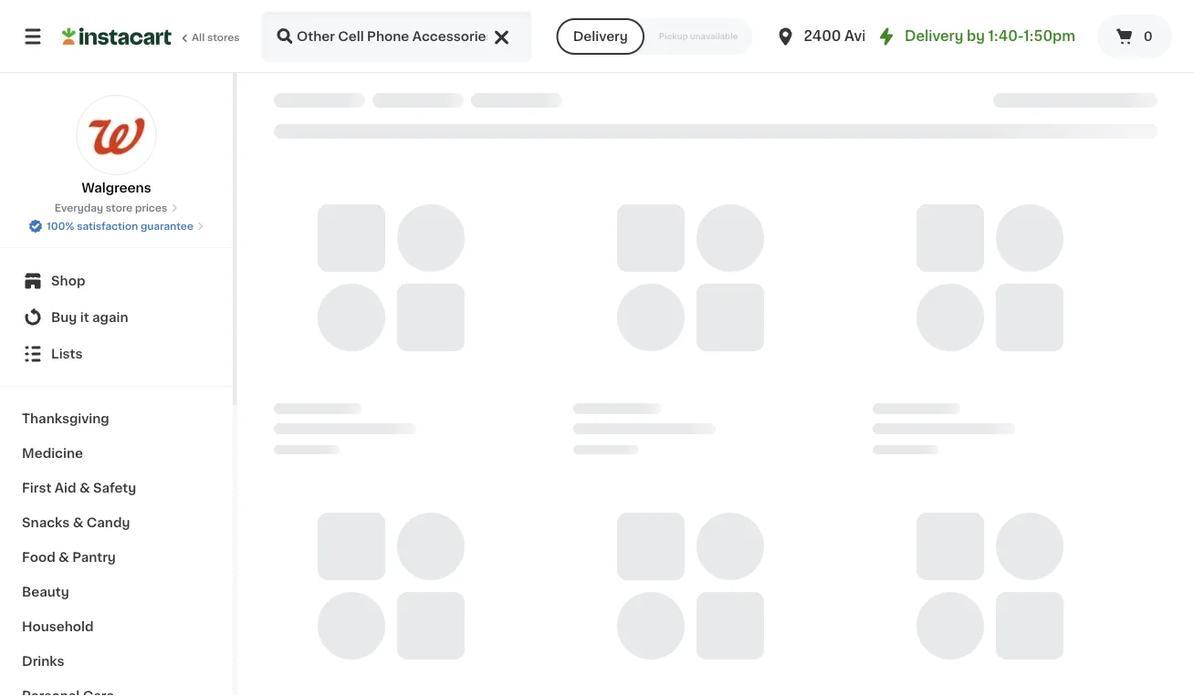 Task type: vqa. For each thing, say whether or not it's contained in the screenshot.
the Snacks & Candy
yes



Task type: describe. For each thing, give the bounding box(es) containing it.
2400
[[804, 30, 841, 43]]

0
[[1144, 30, 1153, 43]]

household link
[[11, 610, 222, 645]]

100%
[[47, 221, 74, 231]]

delivery button
[[557, 18, 644, 55]]

beauty link
[[11, 575, 222, 610]]

drinks
[[22, 655, 64, 668]]

buy it again
[[51, 311, 128, 324]]

everyday
[[55, 203, 103, 213]]

drinks link
[[11, 645, 222, 679]]

medicine
[[22, 447, 83, 460]]

thanksgiving link
[[11, 402, 222, 436]]

food & pantry link
[[11, 540, 222, 575]]

food & pantry
[[22, 551, 116, 564]]

1:50pm
[[1024, 30, 1075, 43]]

snacks & candy
[[22, 517, 130, 529]]

aviation
[[845, 30, 902, 43]]

first aid & safety
[[22, 482, 136, 495]]

instacart logo image
[[62, 26, 172, 47]]

walgreens link
[[76, 95, 157, 197]]

buy it again link
[[11, 299, 222, 336]]

service type group
[[557, 18, 753, 55]]

all stores link
[[62, 11, 241, 62]]

shop link
[[11, 263, 222, 299]]

again
[[92, 311, 128, 324]]

snacks
[[22, 517, 70, 529]]

everyday store prices
[[55, 203, 167, 213]]

guarantee
[[141, 221, 193, 231]]

0 button
[[1097, 15, 1172, 58]]

& for candy
[[73, 517, 83, 529]]



Task type: locate. For each thing, give the bounding box(es) containing it.
Search field
[[263, 13, 531, 60]]

lists link
[[11, 336, 222, 372]]

dr
[[905, 30, 922, 43]]

1:40-
[[988, 30, 1024, 43]]

& for pantry
[[58, 551, 69, 564]]

satisfaction
[[77, 221, 138, 231]]

None search field
[[261, 11, 533, 62]]

thanksgiving
[[22, 413, 109, 425]]

first
[[22, 482, 51, 495]]

delivery by 1:40-1:50pm link
[[875, 26, 1075, 47]]

& left candy
[[73, 517, 83, 529]]

delivery by 1:40-1:50pm
[[905, 30, 1075, 43]]

everyday store prices link
[[55, 201, 178, 215]]

& right aid
[[79, 482, 90, 495]]

it
[[80, 311, 89, 324]]

food
[[22, 551, 55, 564]]

delivery inside button
[[573, 30, 628, 43]]

2 vertical spatial &
[[58, 551, 69, 564]]

walgreens
[[82, 182, 151, 194]]

candy
[[87, 517, 130, 529]]

snacks & candy link
[[11, 506, 222, 540]]

100% satisfaction guarantee button
[[28, 215, 204, 234]]

delivery for delivery
[[573, 30, 628, 43]]

lists
[[51, 348, 83, 361]]

& right food
[[58, 551, 69, 564]]

store
[[106, 203, 133, 213]]

0 horizontal spatial delivery
[[573, 30, 628, 43]]

&
[[79, 482, 90, 495], [73, 517, 83, 529], [58, 551, 69, 564]]

2400 aviation dr
[[804, 30, 922, 43]]

2400 aviation dr button
[[775, 11, 922, 62]]

safety
[[93, 482, 136, 495]]

delivery for delivery by 1:40-1:50pm
[[905, 30, 963, 43]]

all stores
[[192, 32, 240, 42]]

walgreens logo image
[[76, 95, 157, 175]]

0 vertical spatial &
[[79, 482, 90, 495]]

buy
[[51, 311, 77, 324]]

100% satisfaction guarantee
[[47, 221, 193, 231]]

medicine link
[[11, 436, 222, 471]]

all
[[192, 32, 205, 42]]

shop
[[51, 275, 85, 288]]

pantry
[[72, 551, 116, 564]]

1 vertical spatial &
[[73, 517, 83, 529]]

beauty
[[22, 586, 69, 599]]

prices
[[135, 203, 167, 213]]

stores
[[207, 32, 240, 42]]

aid
[[55, 482, 76, 495]]

household
[[22, 621, 94, 634]]

by
[[967, 30, 985, 43]]

first aid & safety link
[[11, 471, 222, 506]]

delivery
[[905, 30, 963, 43], [573, 30, 628, 43]]

1 horizontal spatial delivery
[[905, 30, 963, 43]]



